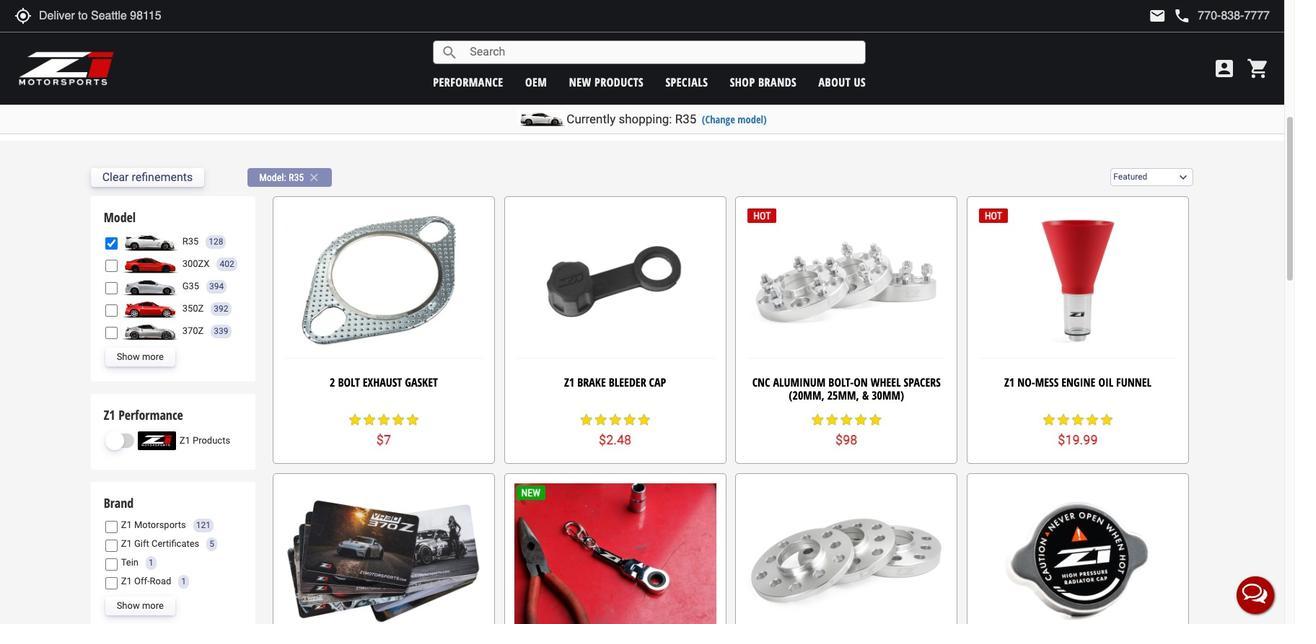Task type: vqa. For each thing, say whether or not it's contained in the screenshot.


Task type: locate. For each thing, give the bounding box(es) containing it.
z1 left "no-"
[[1004, 375, 1015, 391]]

339
[[214, 326, 228, 336]]

z1 for z1 off-road
[[121, 576, 132, 587]]

star star star star star $2.48
[[579, 413, 651, 448]]

0 vertical spatial show more
[[117, 351, 164, 362]]

us
[[854, 74, 866, 90]]

more down z1 off-road
[[142, 600, 164, 611]]

1 up z1 off-road
[[149, 558, 153, 568]]

1 vertical spatial r35
[[289, 172, 304, 183]]

show more button
[[105, 348, 175, 367], [105, 597, 175, 615]]

cnc
[[752, 375, 770, 391]]

Search search field
[[458, 41, 865, 63]]

engine
[[1062, 375, 1096, 391]]

road
[[150, 576, 171, 587]]

star star star star star $19.99
[[1042, 413, 1114, 448]]

0 horizontal spatial 1
[[149, 558, 153, 568]]

300zx
[[182, 258, 210, 269]]

exhaust
[[363, 375, 402, 391]]

11 star from the left
[[810, 413, 825, 427]]

show for brand
[[117, 600, 140, 611]]

z1 performance
[[104, 406, 183, 424]]

r35 left close
[[289, 172, 304, 183]]

cap
[[649, 375, 666, 391]]

aluminum
[[773, 375, 826, 391]]

z1 left products
[[179, 435, 190, 446]]

1 vertical spatial more
[[142, 600, 164, 611]]

show more for model
[[117, 351, 164, 362]]

0 vertical spatial more
[[142, 351, 164, 362]]

8 star from the left
[[608, 413, 622, 427]]

(20mm,
[[789, 387, 825, 403]]

model:
[[259, 172, 286, 183]]

clear refinements button
[[91, 168, 204, 187]]

currently shopping: r35 (change model)
[[567, 112, 767, 126]]

None checkbox
[[105, 304, 117, 317], [105, 327, 117, 339], [105, 521, 117, 533], [105, 540, 117, 552], [105, 558, 117, 571], [105, 304, 117, 317], [105, 327, 117, 339], [105, 521, 117, 533], [105, 540, 117, 552], [105, 558, 117, 571]]

z1 left off-
[[121, 576, 132, 587]]

16 star from the left
[[1042, 413, 1056, 427]]

show more down nissan 370z z34 2009 2010 2011 2012 2013 2014 2015 2016 2017 2018 2019 3.7l vq37vhr vhr nismo z1 motorsports image on the bottom left of the page
[[117, 351, 164, 362]]

r35 left '(change'
[[675, 112, 696, 126]]

1 show more button from the top
[[105, 348, 175, 367]]

more
[[142, 351, 164, 362], [142, 600, 164, 611]]

shop brands
[[730, 74, 797, 90]]

mail phone
[[1149, 7, 1191, 25]]

wheel
[[871, 375, 901, 391]]

show
[[117, 351, 140, 362], [117, 600, 140, 611]]

shop
[[730, 74, 755, 90]]

my_location
[[14, 7, 32, 25]]

more down nissan 370z z34 2009 2010 2011 2012 2013 2014 2015 2016 2017 2018 2019 3.7l vq37vhr vhr nismo z1 motorsports image on the bottom left of the page
[[142, 351, 164, 362]]

1 show from the top
[[117, 351, 140, 362]]

performance
[[433, 74, 503, 90]]

show down off-
[[117, 600, 140, 611]]

2 more from the top
[[142, 600, 164, 611]]

0 horizontal spatial r35
[[182, 236, 199, 247]]

z1
[[564, 375, 575, 391], [1004, 375, 1015, 391], [104, 406, 115, 424], [179, 435, 190, 446], [121, 520, 132, 530], [121, 538, 132, 549], [121, 576, 132, 587]]

show more down off-
[[117, 600, 164, 611]]

1 vertical spatial show
[[117, 600, 140, 611]]

2 show more from the top
[[117, 600, 164, 611]]

motorsports
[[134, 520, 186, 530]]

2 show more button from the top
[[105, 597, 175, 615]]

1 vertical spatial 1
[[181, 576, 186, 586]]

0 vertical spatial r35
[[675, 112, 696, 126]]

refinements
[[132, 171, 193, 184]]

1 show more from the top
[[117, 351, 164, 362]]

402
[[220, 259, 234, 269]]

z1 for z1 motorsports
[[121, 520, 132, 530]]

1 more from the top
[[142, 351, 164, 362]]

show more button down off-
[[105, 597, 175, 615]]

1 right road
[[181, 576, 186, 586]]

None checkbox
[[105, 237, 117, 249], [105, 260, 117, 272], [105, 282, 117, 294], [105, 577, 117, 589], [105, 237, 117, 249], [105, 260, 117, 272], [105, 282, 117, 294], [105, 577, 117, 589]]

show more
[[117, 351, 164, 362], [117, 600, 164, 611]]

clear refinements
[[102, 171, 193, 184]]

specials link
[[666, 74, 708, 90]]

1 horizontal spatial 1
[[181, 576, 186, 586]]

mail link
[[1149, 7, 1166, 25]]

0 vertical spatial 1
[[149, 558, 153, 568]]

show more button for brand
[[105, 597, 175, 615]]

2 show from the top
[[117, 600, 140, 611]]

25mm,
[[827, 387, 859, 403]]

shopping_cart
[[1247, 57, 1270, 80]]

account_box
[[1213, 57, 1236, 80]]

nissan 350z z33 2003 2004 2005 2006 2007 2008 2009 vq35de 3.5l revup rev up vq35hr nismo z1 motorsports image
[[121, 300, 179, 318]]

nissan 370z z34 2009 2010 2011 2012 2013 2014 2015 2016 2017 2018 2019 3.7l vq37vhr vhr nismo z1 motorsports image
[[121, 322, 179, 341]]

on
[[854, 375, 868, 391]]

r35
[[675, 112, 696, 126], [289, 172, 304, 183], [182, 236, 199, 247]]

shop brands link
[[730, 74, 797, 90]]

gift
[[134, 538, 149, 549]]

z1 left performance
[[104, 406, 115, 424]]

no-
[[1017, 375, 1035, 391]]

brands
[[758, 74, 797, 90]]

clear
[[102, 171, 129, 184]]

0 vertical spatial show more button
[[105, 348, 175, 367]]

394
[[209, 281, 224, 291]]

tein
[[121, 557, 139, 568]]

about us
[[819, 74, 866, 90]]

infiniti g35 coupe sedan v35 v36 skyline 2003 2004 2005 2006 2007 2008 3.5l vq35de revup rev up vq35hr z1 motorsports image
[[121, 277, 179, 296]]

off-
[[134, 576, 150, 587]]

close
[[308, 171, 321, 184]]

1 horizontal spatial r35
[[289, 172, 304, 183]]

funnel
[[1116, 375, 1152, 391]]

z1 left gift
[[121, 538, 132, 549]]

star
[[348, 413, 362, 427], [362, 413, 377, 427], [377, 413, 391, 427], [391, 413, 405, 427], [405, 413, 420, 427], [579, 413, 594, 427], [594, 413, 608, 427], [608, 413, 622, 427], [622, 413, 637, 427], [637, 413, 651, 427], [810, 413, 825, 427], [825, 413, 839, 427], [839, 413, 854, 427], [854, 413, 868, 427], [868, 413, 883, 427], [1042, 413, 1056, 427], [1056, 413, 1071, 427], [1071, 413, 1085, 427], [1085, 413, 1100, 427], [1100, 413, 1114, 427]]

$7
[[377, 433, 391, 448]]

search
[[441, 44, 458, 61]]

show more button down nissan 370z z34 2009 2010 2011 2012 2013 2014 2015 2016 2017 2018 2019 3.7l vq37vhr vhr nismo z1 motorsports image on the bottom left of the page
[[105, 348, 175, 367]]

1 for tein
[[149, 558, 153, 568]]

model
[[104, 209, 136, 226]]

7 star from the left
[[594, 413, 608, 427]]

z1 down brand
[[121, 520, 132, 530]]

z1 left brake
[[564, 375, 575, 391]]

121
[[196, 520, 211, 530]]

1 vertical spatial show more button
[[105, 597, 175, 615]]

certificates
[[151, 538, 199, 549]]

cnc aluminum bolt-on wheel spacers (20mm, 25mm, & 30mm)
[[752, 375, 941, 403]]

1 vertical spatial show more
[[117, 600, 164, 611]]

show down nissan 370z z34 2009 2010 2011 2012 2013 2014 2015 2016 2017 2018 2019 3.7l vq37vhr vhr nismo z1 motorsports image on the bottom left of the page
[[117, 351, 140, 362]]

z1 no-mess engine oil funnel
[[1004, 375, 1152, 391]]

more for brand
[[142, 600, 164, 611]]

show more button for model
[[105, 348, 175, 367]]

r35 up the 300zx
[[182, 236, 199, 247]]

1
[[149, 558, 153, 568], [181, 576, 186, 586]]

0 vertical spatial show
[[117, 351, 140, 362]]

2
[[330, 375, 335, 391]]



Task type: describe. For each thing, give the bounding box(es) containing it.
z1 gift certificates
[[121, 538, 199, 549]]

model: r35 close
[[259, 171, 321, 184]]

$2.48
[[599, 433, 631, 448]]

350z
[[182, 303, 204, 314]]

g35
[[182, 281, 199, 291]]

star star star star star $98
[[810, 413, 883, 448]]

phone link
[[1173, 7, 1270, 25]]

oem link
[[525, 74, 547, 90]]

oem
[[525, 74, 547, 90]]

2 bolt  exhaust gasket
[[330, 375, 438, 391]]

nissan 300zx z32 1990 1991 1992 1993 1994 1995 1996 vg30dett vg30de twin turbo non turbo z1 motorsports image
[[121, 255, 179, 274]]

z1 for z1 brake bleeder cap
[[564, 375, 575, 391]]

370z
[[182, 325, 204, 336]]

10 star from the left
[[637, 413, 651, 427]]

1 for z1 off-road
[[181, 576, 186, 586]]

z1 for z1 performance
[[104, 406, 115, 424]]

2 horizontal spatial r35
[[675, 112, 696, 126]]

specials
[[666, 74, 708, 90]]

z1 for z1 no-mess engine oil funnel
[[1004, 375, 1015, 391]]

brake
[[577, 375, 606, 391]]

more for model
[[142, 351, 164, 362]]

about us link
[[819, 74, 866, 90]]

show more for brand
[[117, 600, 164, 611]]

15 star from the left
[[868, 413, 883, 427]]

spacers
[[904, 375, 941, 391]]

currently
[[567, 112, 616, 126]]

9 star from the left
[[622, 413, 637, 427]]

&
[[862, 387, 869, 403]]

brand
[[104, 494, 134, 512]]

2 vertical spatial r35
[[182, 236, 199, 247]]

account_box link
[[1209, 57, 1240, 80]]

oil
[[1098, 375, 1113, 391]]

performance
[[118, 406, 183, 424]]

z1 brake bleeder cap
[[564, 375, 666, 391]]

4 star from the left
[[391, 413, 405, 427]]

r35 inside model: r35 close
[[289, 172, 304, 183]]

13 star from the left
[[839, 413, 854, 427]]

z1 motorsports
[[121, 520, 186, 530]]

products
[[193, 435, 230, 446]]

phone
[[1173, 7, 1191, 25]]

bolt
[[338, 375, 360, 391]]

mess
[[1035, 375, 1059, 391]]

$98
[[836, 433, 858, 448]]

17 star from the left
[[1056, 413, 1071, 427]]

z1 products
[[179, 435, 230, 446]]

2 star from the left
[[362, 413, 377, 427]]

show for model
[[117, 351, 140, 362]]

products
[[595, 74, 644, 90]]

5 star from the left
[[405, 413, 420, 427]]

new products
[[569, 74, 644, 90]]

z1 off-road
[[121, 576, 171, 587]]

z1 for z1 gift certificates
[[121, 538, 132, 549]]

about
[[819, 74, 851, 90]]

6 star from the left
[[579, 413, 594, 427]]

12 star from the left
[[825, 413, 839, 427]]

star star star star star $7
[[348, 413, 420, 448]]

z1 for z1 products
[[179, 435, 190, 446]]

z1 motorsports logo image
[[18, 51, 115, 87]]

mail
[[1149, 7, 1166, 25]]

nissan r35 gtr gt-r awd twin turbo 2009 2010 2011 2012 2013 2014 2015 2016 2017 2018 2019 2020 vr38dett z1 motorsports image
[[121, 233, 179, 251]]

shopping_cart link
[[1243, 57, 1270, 80]]

model)
[[738, 113, 767, 126]]

new products link
[[569, 74, 644, 90]]

392
[[214, 304, 228, 314]]

bolt-
[[829, 375, 854, 391]]

(change
[[702, 113, 735, 126]]

14 star from the left
[[854, 413, 868, 427]]

gasket
[[405, 375, 438, 391]]

(change model) link
[[702, 113, 767, 126]]

18 star from the left
[[1071, 413, 1085, 427]]

19 star from the left
[[1085, 413, 1100, 427]]

performance link
[[433, 74, 503, 90]]

bleeder
[[609, 375, 646, 391]]

128
[[209, 236, 223, 247]]

1 star from the left
[[348, 413, 362, 427]]

20 star from the left
[[1100, 413, 1114, 427]]

5
[[209, 539, 214, 549]]

shopping:
[[619, 112, 672, 126]]

30mm)
[[872, 387, 904, 403]]

$19.99
[[1058, 433, 1098, 448]]

3 star from the left
[[377, 413, 391, 427]]

new
[[569, 74, 591, 90]]



